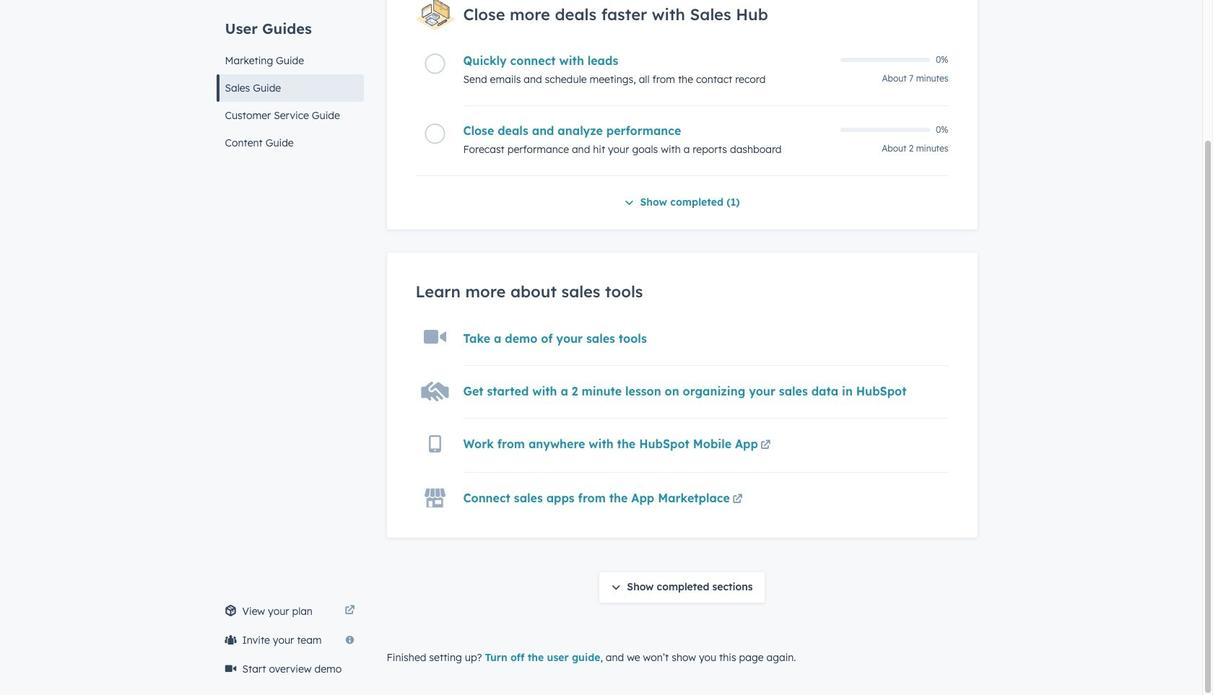 Task type: describe. For each thing, give the bounding box(es) containing it.
0 horizontal spatial link opens in a new window image
[[345, 603, 355, 620]]

1 horizontal spatial link opens in a new window image
[[761, 440, 771, 451]]



Task type: locate. For each thing, give the bounding box(es) containing it.
link opens in a new window image
[[761, 438, 771, 455], [733, 492, 743, 509], [733, 495, 743, 505], [345, 606, 355, 617]]

0 vertical spatial link opens in a new window image
[[761, 440, 771, 451]]

1 vertical spatial link opens in a new window image
[[345, 603, 355, 620]]

link opens in a new window image
[[761, 440, 771, 451], [345, 603, 355, 620]]

user guides element
[[216, 0, 364, 157]]



Task type: vqa. For each thing, say whether or not it's contained in the screenshot.
MARKETPLACES Image
no



